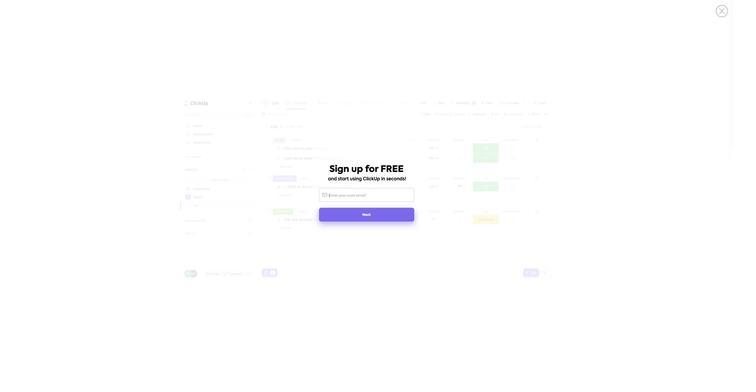 Task type: vqa. For each thing, say whether or not it's contained in the screenshot.
Productive
no



Task type: describe. For each thing, give the bounding box(es) containing it.
on-
[[330, 226, 347, 235]]

about
[[243, 263, 254, 266]]

courses
[[253, 269, 266, 272]]

free
[[381, 165, 404, 174]]

get
[[233, 256, 240, 260]]

Enter your work email email field
[[319, 188, 414, 202]]

seconds!
[[387, 177, 406, 182]]

1 horizontal spatial and
[[328, 177, 337, 182]]

on-demand demos
[[330, 226, 386, 247]]

schooled
[[241, 256, 256, 260]]

clickup inside clickup university
[[233, 226, 267, 235]]

interactive
[[233, 269, 252, 272]]

next
[[363, 213, 371, 217]]

1 horizontal spatial for
[[365, 165, 379, 174]]

need
[[287, 256, 296, 260]]

using inside get schooled in everything you need to know about using clickup through interactive courses for guests, members, and admins. plus, flex your skills by earning clickup certificates!
[[255, 263, 264, 266]]

everything
[[261, 256, 279, 260]]

clickup down sign up for free
[[363, 177, 380, 182]]

by
[[287, 275, 291, 278]]

your
[[270, 275, 278, 278]]

members,
[[285, 269, 302, 272]]

recorded
[[455, 226, 498, 235]]

through
[[278, 263, 292, 266]]

sign up for free
[[330, 165, 404, 174]]

1 horizontal spatial in
[[382, 177, 386, 182]]

plus,
[[255, 275, 263, 278]]

live & recorded webinars
[[426, 226, 498, 247]]

and inside get schooled in everything you need to know about using clickup through interactive courses for guests, members, and admins. plus, flex your skills by earning clickup certificates!
[[233, 275, 240, 278]]



Task type: locate. For each thing, give the bounding box(es) containing it.
earning
[[292, 275, 305, 278]]

0 vertical spatial for
[[365, 165, 379, 174]]

1 vertical spatial for
[[267, 269, 271, 272]]

0 horizontal spatial using
[[255, 263, 264, 266]]

admins.
[[241, 275, 254, 278]]

clickup up university
[[233, 226, 267, 235]]

webinars
[[426, 238, 468, 247]]

clickup university
[[233, 226, 278, 247]]

live
[[426, 226, 444, 235]]

you
[[280, 256, 286, 260]]

and
[[328, 177, 337, 182], [233, 275, 240, 278]]

in right schooled
[[257, 256, 260, 260]]

demand
[[347, 226, 386, 235]]

and down interactive
[[233, 275, 240, 278]]

0 horizontal spatial for
[[267, 269, 271, 272]]

sign
[[330, 165, 349, 174]]

for
[[365, 165, 379, 174], [267, 269, 271, 272]]

using down 'up'
[[350, 177, 362, 182]]

up
[[352, 165, 363, 174]]

for up flex
[[267, 269, 271, 272]]

clickup down everything
[[264, 263, 278, 266]]

and start using clickup in seconds!
[[327, 177, 406, 182]]

university
[[233, 238, 278, 247]]

know
[[233, 263, 243, 266]]

in
[[382, 177, 386, 182], [257, 256, 260, 260]]

flex
[[264, 275, 270, 278]]

0 horizontal spatial in
[[257, 256, 260, 260]]

1 vertical spatial and
[[233, 275, 240, 278]]

0 vertical spatial using
[[350, 177, 362, 182]]

using up courses
[[255, 263, 264, 266]]

demos
[[330, 238, 361, 247]]

1 vertical spatial in
[[257, 256, 260, 260]]

clickup
[[363, 177, 380, 182], [233, 226, 267, 235], [264, 263, 278, 266], [233, 281, 247, 284]]

and left start
[[328, 177, 337, 182]]

guests,
[[272, 269, 284, 272]]

in inside get schooled in everything you need to know about using clickup through interactive courses for guests, members, and admins. plus, flex your skills by earning clickup certificates!
[[257, 256, 260, 260]]

certificates!
[[247, 281, 269, 284]]

1 horizontal spatial using
[[350, 177, 362, 182]]

&
[[447, 226, 453, 235]]

clickup down admins.
[[233, 281, 247, 284]]

get schooled in everything you need to know about using clickup through interactive courses for guests, members, and admins. plus, flex your skills by earning clickup certificates!
[[233, 256, 305, 284]]

skills
[[279, 275, 286, 278]]

in left "seconds!"
[[382, 177, 386, 182]]

using
[[350, 177, 362, 182], [255, 263, 264, 266]]

to
[[296, 256, 300, 260]]

0 vertical spatial and
[[328, 177, 337, 182]]

1 vertical spatial using
[[255, 263, 264, 266]]

for up the and start using clickup in seconds!
[[365, 165, 379, 174]]

start
[[338, 177, 349, 182]]

0 horizontal spatial and
[[233, 275, 240, 278]]

for inside get schooled in everything you need to know about using clickup through interactive courses for guests, members, and admins. plus, flex your skills by earning clickup certificates!
[[267, 269, 271, 272]]

0 vertical spatial in
[[382, 177, 386, 182]]



